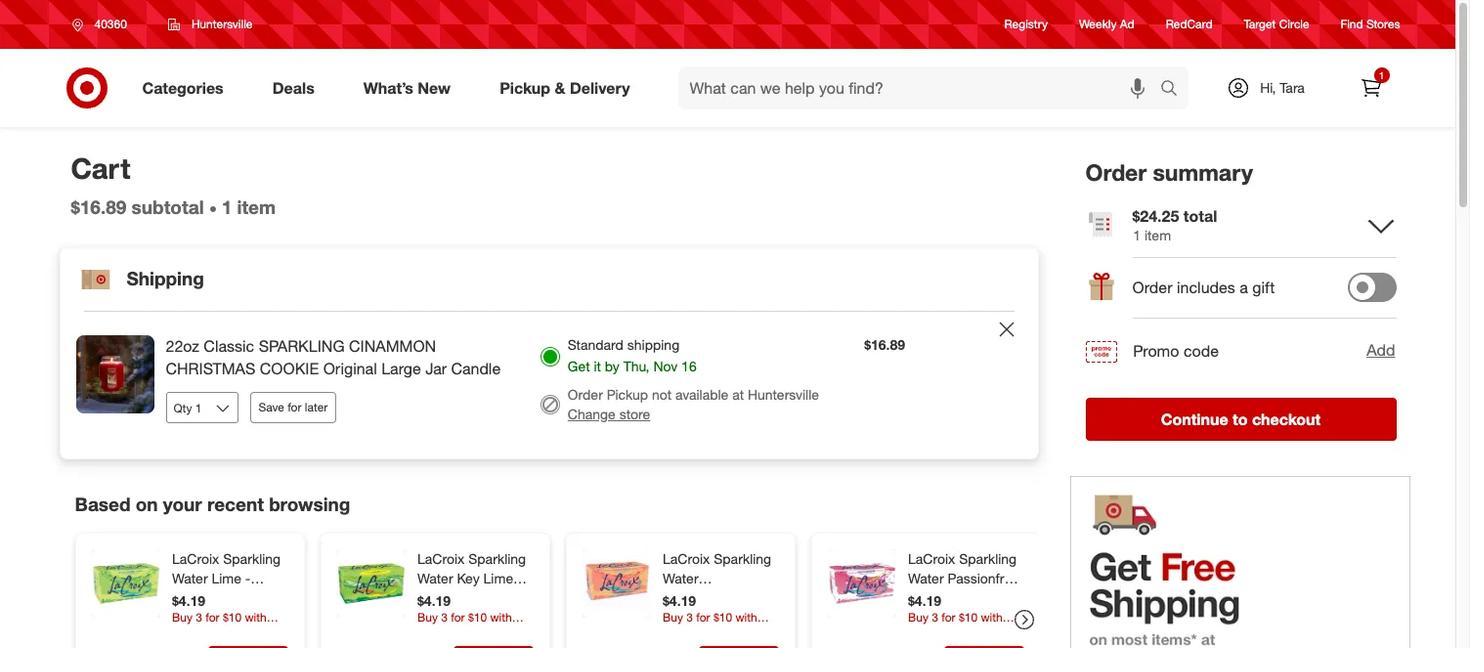 Task type: locate. For each thing, give the bounding box(es) containing it.
1 horizontal spatial pickup
[[607, 386, 648, 403]]

oz inside lacroix sparkling water key lime - 8pk/12 fl oz cans
[[474, 590, 488, 606]]

sparkling up pamplemousse
[[713, 551, 771, 567]]

a
[[1240, 278, 1248, 297]]

1 vertical spatial item
[[1144, 227, 1171, 243]]

passionfruit
[[947, 570, 1019, 587]]

lacroix sparkling water lime - 8pk/12 fl oz cans image
[[91, 550, 160, 618], [91, 550, 160, 618]]

8pk/12 inside lacroix sparkling water lime - 8pk/12 fl oz cans
[[172, 590, 214, 606]]

redcard
[[1166, 17, 1213, 32]]

fl
[[218, 590, 225, 606], [463, 590, 470, 606], [963, 590, 970, 606], [709, 629, 716, 645]]

1 horizontal spatial $16.89
[[864, 337, 905, 353]]

water for passionfruit
[[908, 570, 944, 587]]

fl down key
[[463, 590, 470, 606]]

fl down (grapefruit)
[[709, 629, 716, 645]]

lacroix sparkling water pamplemousse (grapefruit) - 8pk/12 fl oz cans
[[662, 551, 771, 645]]

8pk/12 inside lacroix sparkling water pamplemousse (grapefruit) - 8pk/12 fl oz cans
[[662, 629, 705, 645]]

cans inside lacroix sparkling water pamplemousse (grapefruit) - 8pk/12 fl oz cans
[[738, 629, 769, 645]]

code
[[1183, 341, 1219, 361]]

1 for 1
[[1379, 69, 1385, 81]]

0 vertical spatial pickup
[[500, 78, 551, 97]]

promo code
[[1133, 341, 1219, 361]]

4 water from the left
[[908, 570, 944, 587]]

change store button
[[568, 405, 650, 425]]

standard
[[568, 337, 624, 353]]

2 vertical spatial 1
[[1133, 227, 1140, 243]]

pickup up store
[[607, 386, 648, 403]]

What can we help you find? suggestions appear below search field
[[678, 66, 1165, 110]]

sparkling down recent at the left bottom of page
[[223, 551, 280, 567]]

what's
[[363, 78, 413, 97]]

save for later button
[[250, 392, 337, 423]]

8pk/12 down (grapefruit)
[[662, 629, 705, 645]]

1 vertical spatial huntersville
[[748, 386, 819, 403]]

0 vertical spatial 1
[[1379, 69, 1385, 81]]

cans
[[247, 590, 278, 606], [492, 590, 524, 606], [908, 609, 939, 626], [738, 629, 769, 645]]

8pk/12 down passionfruit
[[917, 590, 959, 606]]

lacroix inside lacroix sparkling water passionfruit - 8pk/12 fl oz cans
[[908, 551, 955, 567]]

order up change
[[568, 386, 603, 403]]

1 vertical spatial $16.89
[[864, 337, 905, 353]]

order
[[1086, 158, 1147, 186], [1133, 278, 1173, 297], [568, 386, 603, 403]]

lime inside lacroix sparkling water key lime - 8pk/12 fl oz cans
[[483, 570, 513, 587]]

1 vertical spatial 1
[[222, 196, 232, 218]]

search
[[1151, 80, 1198, 99]]

1 down $24.25
[[1133, 227, 1140, 243]]

cart item ready to fulfill group
[[60, 312, 1038, 459]]

8pk/12
[[172, 590, 214, 606], [417, 590, 460, 606], [917, 590, 959, 606], [662, 629, 705, 645]]

None radio
[[541, 347, 560, 366]]

categories link
[[126, 66, 248, 110]]

$16.89 for $16.89
[[864, 337, 905, 353]]

order pickup not available at huntersville change store
[[568, 386, 819, 423]]

lime down recent at the left bottom of page
[[211, 570, 241, 587]]

1 lime from the left
[[211, 570, 241, 587]]

2 sparkling from the left
[[468, 551, 526, 567]]

huntersville right at
[[748, 386, 819, 403]]

$24.25
[[1133, 206, 1179, 226]]

christmas
[[166, 359, 255, 379]]

cans inside lacroix sparkling water lime - 8pk/12 fl oz cans
[[247, 590, 278, 606]]

oz down passionfruit
[[974, 590, 988, 606]]

0 vertical spatial $16.89
[[71, 196, 126, 218]]

&
[[555, 78, 566, 97]]

water down your
[[172, 570, 207, 587]]

2 lacroix from the left
[[417, 551, 464, 567]]

sparkling inside lacroix sparkling water passionfruit - 8pk/12 fl oz cans
[[959, 551, 1016, 567]]

(grapefruit)
[[662, 609, 732, 626]]

item inside $24.25 total 1 item
[[1144, 227, 1171, 243]]

1 vertical spatial pickup
[[607, 386, 648, 403]]

0 vertical spatial huntersville
[[192, 17, 253, 31]]

1
[[1379, 69, 1385, 81], [222, 196, 232, 218], [1133, 227, 1140, 243]]

order inside order pickup not available at huntersville change store
[[568, 386, 603, 403]]

lacroix for lacroix sparkling water lime - 8pk/12 fl oz cans
[[172, 551, 219, 567]]

target
[[1244, 17, 1276, 32]]

2 water from the left
[[417, 570, 453, 587]]

pickup inside order pickup not available at huntersville change store
[[607, 386, 648, 403]]

order includes a gift
[[1133, 278, 1275, 297]]

1 horizontal spatial 1
[[1133, 227, 1140, 243]]

order up $24.25
[[1086, 158, 1147, 186]]

water inside lacroix sparkling water lime - 8pk/12 fl oz cans
[[172, 570, 207, 587]]

lacroix up pamplemousse
[[662, 551, 710, 567]]

ad
[[1120, 17, 1135, 32]]

fl down based on your recent browsing
[[218, 590, 225, 606]]

fl down passionfruit
[[963, 590, 970, 606]]

gift
[[1253, 278, 1275, 297]]

water inside lacroix sparkling water pamplemousse (grapefruit) - 8pk/12 fl oz cans
[[662, 570, 698, 587]]

water
[[172, 570, 207, 587], [417, 570, 453, 587], [662, 570, 698, 587], [908, 570, 944, 587]]

lacroix sparkling water pamplemousse (grapefruit) - 8pk/12 fl oz cans image
[[582, 550, 651, 618], [582, 550, 651, 618]]

0 vertical spatial order
[[1086, 158, 1147, 186]]

-
[[245, 570, 250, 587], [517, 570, 522, 587], [908, 590, 913, 606], [735, 609, 741, 626]]

shipping
[[627, 337, 680, 353]]

0 horizontal spatial $16.89
[[71, 196, 126, 218]]

sparkling inside lacroix sparkling water lime - 8pk/12 fl oz cans
[[223, 551, 280, 567]]

lacroix up passionfruit
[[908, 551, 955, 567]]

$4.19 for passionfruit
[[908, 593, 941, 609]]

sparkling inside lacroix sparkling water pamplemousse (grapefruit) - 8pk/12 fl oz cans
[[713, 551, 771, 567]]

oz down recent at the left bottom of page
[[229, 590, 243, 606]]

continue to checkout
[[1161, 409, 1321, 429]]

not available radio
[[541, 395, 560, 415]]

store
[[620, 406, 650, 423]]

2 vertical spatial order
[[568, 386, 603, 403]]

0 horizontal spatial pickup
[[500, 78, 551, 97]]

$16.89 for $16.89 subtotal
[[71, 196, 126, 218]]

1 sparkling from the left
[[223, 551, 280, 567]]

1 water from the left
[[172, 570, 207, 587]]

1 right subtotal
[[222, 196, 232, 218]]

1 inside 1 link
[[1379, 69, 1385, 81]]

fl inside lacroix sparkling water lime - 8pk/12 fl oz cans
[[218, 590, 225, 606]]

lacroix up key
[[417, 551, 464, 567]]

- inside lacroix sparkling water passionfruit - 8pk/12 fl oz cans
[[908, 590, 913, 606]]

cans inside lacroix sparkling water key lime - 8pk/12 fl oz cans
[[492, 590, 524, 606]]

0 horizontal spatial huntersville
[[192, 17, 253, 31]]

lacroix sparkling water passionfruit - 8pk/12 fl oz cans image
[[828, 550, 896, 618], [828, 550, 896, 618]]

$16.89 inside "cart item ready to fulfill" group
[[864, 337, 905, 353]]

lacroix inside lacroix sparkling water pamplemousse (grapefruit) - 8pk/12 fl oz cans
[[662, 551, 710, 567]]

tara
[[1280, 79, 1305, 96]]

huntersville inside order pickup not available at huntersville change store
[[748, 386, 819, 403]]

oz inside lacroix sparkling water pamplemousse (grapefruit) - 8pk/12 fl oz cans
[[720, 629, 734, 645]]

order for order includes a gift
[[1133, 278, 1173, 297]]

item
[[237, 196, 276, 218], [1144, 227, 1171, 243]]

0 horizontal spatial lime
[[211, 570, 241, 587]]

1 $4.19 from the left
[[172, 593, 205, 609]]

2 horizontal spatial 1
[[1379, 69, 1385, 81]]

4 sparkling from the left
[[959, 551, 1016, 567]]

order left includes
[[1133, 278, 1173, 297]]

0 horizontal spatial 1
[[222, 196, 232, 218]]

0 vertical spatial item
[[237, 196, 276, 218]]

classic
[[204, 337, 254, 356]]

item down $24.25
[[1144, 227, 1171, 243]]

subtotal
[[132, 196, 204, 218]]

item right subtotal
[[237, 196, 276, 218]]

huntersville up "categories" link on the top left of page
[[192, 17, 253, 31]]

pickup left & in the top left of the page
[[500, 78, 551, 97]]

1 lacroix from the left
[[172, 551, 219, 567]]

sparkling up key
[[468, 551, 526, 567]]

oz inside lacroix sparkling water passionfruit - 8pk/12 fl oz cans
[[974, 590, 988, 606]]

22oz classic sparkling cinammon christmas cookie original large jar candle image
[[76, 336, 154, 414]]

$16.89
[[71, 196, 126, 218], [864, 337, 905, 353]]

oz
[[229, 590, 243, 606], [474, 590, 488, 606], [974, 590, 988, 606], [720, 629, 734, 645]]

lacroix inside lacroix sparkling water key lime - 8pk/12 fl oz cans
[[417, 551, 464, 567]]

huntersville button
[[155, 7, 265, 42]]

2 lime from the left
[[483, 570, 513, 587]]

original
[[323, 359, 377, 379]]

lacroix sparkling water key lime - 8pk/12 fl oz cans image
[[337, 550, 405, 618], [337, 550, 405, 618]]

3 lacroix from the left
[[662, 551, 710, 567]]

sparkling up passionfruit
[[959, 551, 1016, 567]]

8pk/12 down your
[[172, 590, 214, 606]]

3 sparkling from the left
[[713, 551, 771, 567]]

lime right key
[[483, 570, 513, 587]]

1 horizontal spatial item
[[1144, 227, 1171, 243]]

oz down (grapefruit)
[[720, 629, 734, 645]]

target circle
[[1244, 17, 1310, 32]]

8pk/12 inside lacroix sparkling water passionfruit - 8pk/12 fl oz cans
[[917, 590, 959, 606]]

what's new link
[[347, 66, 475, 110]]

water for key
[[417, 570, 453, 587]]

lacroix down your
[[172, 551, 219, 567]]

1 horizontal spatial lime
[[483, 570, 513, 587]]

- inside lacroix sparkling water pamplemousse (grapefruit) - 8pk/12 fl oz cans
[[735, 609, 741, 626]]

water left passionfruit
[[908, 570, 944, 587]]

$4.19
[[172, 593, 205, 609], [417, 593, 450, 609], [662, 593, 696, 609], [908, 593, 941, 609]]

water left key
[[417, 570, 453, 587]]

based
[[75, 493, 131, 515]]

what's new
[[363, 78, 451, 97]]

water up pamplemousse
[[662, 570, 698, 587]]

water inside lacroix sparkling water key lime - 8pk/12 fl oz cans
[[417, 570, 453, 587]]

0 horizontal spatial item
[[237, 196, 276, 218]]

pickup
[[500, 78, 551, 97], [607, 386, 648, 403]]

oz down key
[[474, 590, 488, 606]]

8pk/12 down key
[[417, 590, 460, 606]]

1 vertical spatial order
[[1133, 278, 1173, 297]]

water inside lacroix sparkling water passionfruit - 8pk/12 fl oz cans
[[908, 570, 944, 587]]

4 $4.19 from the left
[[908, 593, 941, 609]]

large
[[381, 359, 421, 379]]

1 inside $24.25 total 1 item
[[1133, 227, 1140, 243]]

4 lacroix from the left
[[908, 551, 955, 567]]

includes
[[1177, 278, 1236, 297]]

stores
[[1367, 17, 1401, 32]]

3 water from the left
[[662, 570, 698, 587]]

1 down stores
[[1379, 69, 1385, 81]]

jar
[[426, 359, 447, 379]]

search button
[[1151, 66, 1198, 113]]

sparkling
[[223, 551, 280, 567], [468, 551, 526, 567], [713, 551, 771, 567], [959, 551, 1016, 567]]

water for lime
[[172, 570, 207, 587]]

sparkling inside lacroix sparkling water key lime - 8pk/12 fl oz cans
[[468, 551, 526, 567]]

your
[[163, 493, 202, 515]]

3 $4.19 from the left
[[662, 593, 696, 609]]

huntersville
[[192, 17, 253, 31], [748, 386, 819, 403]]

2 $4.19 from the left
[[417, 593, 450, 609]]

lacroix inside lacroix sparkling water lime - 8pk/12 fl oz cans
[[172, 551, 219, 567]]

1 horizontal spatial huntersville
[[748, 386, 819, 403]]

lacroix sparkling water lime - 8pk/12 fl oz cans
[[172, 551, 280, 606]]



Task type: vqa. For each thing, say whether or not it's contained in the screenshot.
Sparkling within "LaCroix Sparkling Water Pamplemousse (Grapefruit) - 8pk/12 fl oz Cans"
yes



Task type: describe. For each thing, give the bounding box(es) containing it.
shipping
[[127, 266, 204, 289]]

$4.19 for key
[[417, 593, 450, 609]]

40360 button
[[59, 7, 148, 42]]

lacroix for lacroix sparkling water passionfruit - 8pk/12 fl oz cans
[[908, 551, 955, 567]]

sparkling
[[259, 337, 345, 356]]

promo
[[1133, 341, 1179, 361]]

sparkling for pamplemousse
[[713, 551, 771, 567]]

continue to checkout button
[[1086, 398, 1397, 441]]

lime inside lacroix sparkling water lime - 8pk/12 fl oz cans
[[211, 570, 241, 587]]

sparkling for key
[[468, 551, 526, 567]]

22oz classic sparkling cinammon christmas cookie original large jar candle
[[166, 337, 501, 379]]

standard shipping get it by thu, nov 16
[[568, 337, 697, 375]]

$24.25 total 1 item
[[1133, 206, 1218, 243]]

pickup & delivery link
[[483, 66, 655, 110]]

$4.19 for lime
[[172, 593, 205, 609]]

fl inside lacroix sparkling water passionfruit - 8pk/12 fl oz cans
[[963, 590, 970, 606]]

fl inside lacroix sparkling water key lime - 8pk/12 fl oz cans
[[463, 590, 470, 606]]

sparkling for lime
[[223, 551, 280, 567]]

save for later
[[259, 400, 328, 415]]

lacroix sparkling water passionfruit - 8pk/12 fl oz cans link
[[908, 550, 1020, 626]]

order for order summary
[[1086, 158, 1147, 186]]

registry link
[[1005, 16, 1048, 33]]

find stores link
[[1341, 16, 1401, 33]]

checkout
[[1252, 409, 1321, 429]]

based on your recent browsing
[[75, 493, 350, 515]]

find
[[1341, 17, 1364, 32]]

cart
[[71, 151, 131, 186]]

lacroix for lacroix sparkling water key lime - 8pk/12 fl oz cans
[[417, 551, 464, 567]]

cookie
[[260, 359, 319, 379]]

oz inside lacroix sparkling water lime - 8pk/12 fl oz cans
[[229, 590, 243, 606]]

cinammon
[[349, 337, 436, 356]]

1 for 1 item
[[222, 196, 232, 218]]

water for pamplemousse
[[662, 570, 698, 587]]

it
[[594, 358, 601, 375]]

pamplemousse
[[662, 590, 757, 606]]

22oz
[[166, 337, 199, 356]]

lacroix for lacroix sparkling water pamplemousse (grapefruit) - 8pk/12 fl oz cans
[[662, 551, 710, 567]]

thu,
[[624, 358, 650, 375]]

registry
[[1005, 17, 1048, 32]]

continue
[[1161, 409, 1229, 429]]

- inside lacroix sparkling water lime - 8pk/12 fl oz cans
[[245, 570, 250, 587]]

40360
[[94, 17, 127, 31]]

get
[[568, 358, 590, 375]]

browsing
[[269, 493, 350, 515]]

circle
[[1280, 17, 1310, 32]]

add button
[[1366, 339, 1397, 363]]

lacroix sparkling water passionfruit - 8pk/12 fl oz cans
[[908, 551, 1019, 626]]

deals
[[273, 78, 315, 97]]

get free shipping on hundreds of thousands of items* with target redcard. apply now for a credit or debit redcard. *some restrictions apply. image
[[1070, 476, 1410, 648]]

add
[[1367, 341, 1396, 360]]

none radio inside "cart item ready to fulfill" group
[[541, 347, 560, 366]]

sparkling for passionfruit
[[959, 551, 1016, 567]]

find stores
[[1341, 17, 1401, 32]]

cans inside lacroix sparkling water passionfruit - 8pk/12 fl oz cans
[[908, 609, 939, 626]]

- inside lacroix sparkling water key lime - 8pk/12 fl oz cans
[[517, 570, 522, 587]]

order summary
[[1086, 158, 1253, 186]]

lacroix sparkling water lime - 8pk/12 fl oz cans link
[[172, 550, 284, 606]]

weekly ad
[[1079, 17, 1135, 32]]

change
[[568, 406, 616, 423]]

22oz classic sparkling cinammon christmas cookie original large jar candle link
[[166, 336, 509, 380]]

on
[[136, 493, 158, 515]]

candle
[[451, 359, 501, 379]]

fl inside lacroix sparkling water pamplemousse (grapefruit) - 8pk/12 fl oz cans
[[709, 629, 716, 645]]

$4.19 for pamplemousse
[[662, 593, 696, 609]]

summary
[[1153, 158, 1253, 186]]

later
[[305, 400, 328, 415]]

hi,
[[1260, 79, 1276, 96]]

available
[[676, 386, 729, 403]]

lacroix sparkling water pamplemousse (grapefruit) - 8pk/12 fl oz cans link
[[662, 550, 775, 645]]

to
[[1233, 409, 1248, 429]]

delivery
[[570, 78, 630, 97]]

save
[[259, 400, 284, 415]]

nov
[[653, 358, 678, 375]]

8pk/12 inside lacroix sparkling water key lime - 8pk/12 fl oz cans
[[417, 590, 460, 606]]

1 item
[[222, 196, 276, 218]]

recent
[[207, 493, 264, 515]]

16
[[682, 358, 697, 375]]

1 link
[[1350, 66, 1393, 110]]

categories
[[142, 78, 224, 97]]

weekly ad link
[[1079, 16, 1135, 33]]

redcard link
[[1166, 16, 1213, 33]]

by
[[605, 358, 620, 375]]

pickup & delivery
[[500, 78, 630, 97]]

huntersville inside dropdown button
[[192, 17, 253, 31]]

weekly
[[1079, 17, 1117, 32]]

key
[[457, 570, 479, 587]]

for
[[288, 400, 302, 415]]

new
[[418, 78, 451, 97]]

$16.89 subtotal
[[71, 196, 204, 218]]

lacroix sparkling water key lime - 8pk/12 fl oz cans
[[417, 551, 526, 606]]

at
[[733, 386, 744, 403]]

not
[[652, 386, 672, 403]]

hi, tara
[[1260, 79, 1305, 96]]



